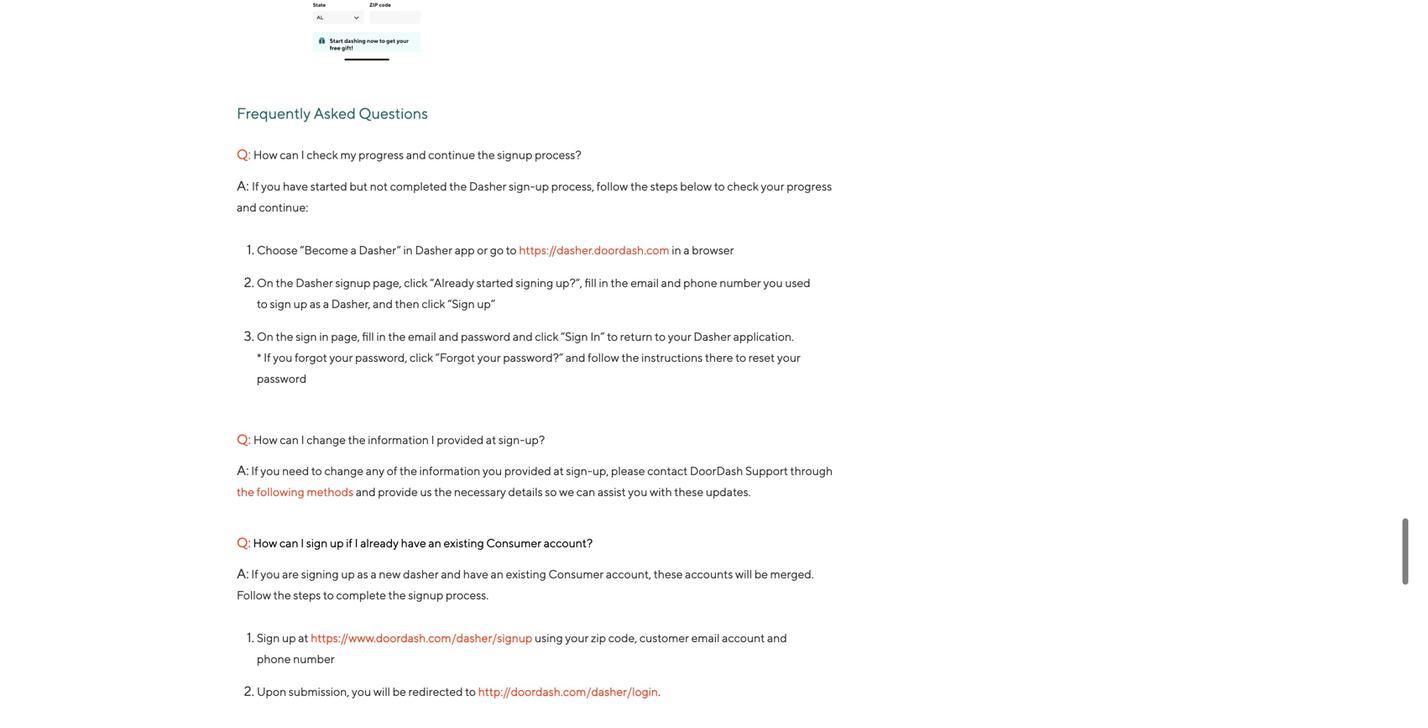 Task type: describe. For each thing, give the bounding box(es) containing it.
assist
[[598, 485, 626, 499]]

"forgot
[[436, 351, 475, 364]]

follow inside the 'on the sign in page, fill in the email and password and click "sign in" to return to your dasher application. * if you forgot your password, click "forgot your password?" and follow the instructions there to reset your password'
[[588, 351, 619, 364]]

the inside the q: how can i check my progress and continue the signup process?
[[478, 148, 495, 162]]

check inside the q: how can i check my progress and continue the signup process?
[[307, 148, 338, 162]]

code,
[[608, 631, 637, 645]]

q: how can i change the information i provided at sign-up?
[[237, 431, 545, 447]]

i right the if on the bottom left of the page
[[355, 536, 358, 550]]

to right redirected
[[465, 685, 476, 699]]

be inside if you are signing up as a new dasher and have an existing consumer account, these accounts will be merged. follow the steps to complete the signup process.
[[755, 567, 768, 581]]

q: for q: how can i change the information i provided at sign-up?
[[237, 431, 251, 447]]

or
[[477, 243, 488, 257]]

and inside a: if you need to change any of the information you provided at sign-up, please contact doordash support through the following methods and provide us the necessary details so we can assist you with these updates.
[[356, 485, 376, 499]]

up,
[[593, 464, 609, 478]]

using
[[535, 631, 563, 645]]

can for q: how can i change the information i provided at sign-up?
[[280, 433, 299, 447]]

zip
[[591, 631, 606, 645]]

you inside if you have started but not completed the dasher sign-up process, follow the steps below to check your progress and continue:
[[261, 179, 281, 193]]

change inside q: how can i change the information i provided at sign-up?
[[307, 433, 346, 447]]

provide
[[378, 485, 418, 499]]

http://doordash.com/dasher/login
[[478, 685, 658, 699]]

i up us
[[431, 433, 435, 447]]

.
[[658, 685, 661, 699]]

click up password?"
[[535, 330, 559, 343]]

accounts
[[685, 567, 733, 581]]

to left reset on the right of the page
[[736, 351, 746, 364]]

have inside q: how can i sign up if i already have an existing consumer account?
[[401, 536, 426, 550]]

you inside if you are signing up as a new dasher and have an existing consumer account, these accounts will be merged. follow the steps to complete the signup process.
[[261, 567, 280, 581]]

"sign inside the 'on the sign in page, fill in the email and password and click "sign in" to return to your dasher application. * if you forgot your password, click "forgot your password?" and follow the instructions there to reset your password'
[[561, 330, 588, 343]]

are
[[282, 567, 299, 581]]

click right then
[[422, 297, 445, 311]]

instructions
[[642, 351, 703, 364]]

a left dasher"
[[351, 243, 357, 257]]

up"
[[477, 297, 495, 311]]

sign inside the 'on the sign in page, fill in the email and password and click "sign in" to return to your dasher application. * if you forgot your password, click "forgot your password?" and follow the instructions there to reset your password'
[[296, 330, 317, 343]]

app
[[455, 243, 475, 257]]

i for q: how can i check my progress and continue the signup process?
[[301, 148, 304, 162]]

but
[[350, 179, 368, 193]]

a: for q:
[[237, 565, 249, 581]]

doordash
[[690, 464, 743, 478]]

return
[[620, 330, 653, 343]]

your right "forgot
[[477, 351, 501, 364]]

process.
[[446, 588, 489, 602]]

phone inside on the dasher signup page, click "already started signing up?", fill in the email and phone number you used to sign up as a dasher, and then click "sign up"
[[684, 276, 718, 290]]

then
[[395, 297, 420, 311]]

so
[[545, 485, 557, 499]]

a: if you need to change any of the information you provided at sign-up, please contact doordash support through the following methods and provide us the necessary details so we can assist you with these updates.
[[237, 462, 833, 499]]

and right password?"
[[566, 351, 586, 364]]

frequently asked questions
[[237, 104, 428, 122]]

account
[[722, 631, 765, 645]]

if inside if you are signing up as a new dasher and have an existing consumer account, these accounts will be merged. follow the steps to complete the signup process.
[[251, 567, 258, 581]]

and inside if you have started but not completed the dasher sign-up process, follow the steps below to check your progress and continue:
[[237, 200, 257, 214]]

support
[[746, 464, 788, 478]]

and up instructions
[[661, 276, 681, 290]]

1 horizontal spatial password
[[461, 330, 511, 343]]

q: how can i sign up if i already have an existing consumer account?
[[237, 534, 595, 550]]

a: inside a: if you need to change any of the information you provided at sign-up, please contact doordash support through the following methods and provide us the necessary details so we can assist you with these updates.
[[237, 462, 249, 478]]

how for q: how can i sign up if i already have an existing consumer account?
[[253, 536, 277, 550]]

redirected
[[408, 685, 463, 699]]

frequently
[[237, 104, 311, 122]]

signing inside on the dasher signup page, click "already started signing up?", fill in the email and phone number you used to sign up as a dasher, and then click "sign up"
[[516, 276, 554, 290]]

https://www.doordash.com/dasher/signup link
[[311, 631, 533, 645]]

not
[[370, 179, 388, 193]]

if you have started but not completed the dasher sign-up process, follow the steps below to check your progress and continue:
[[237, 179, 832, 214]]

page, for password,
[[331, 330, 360, 343]]

sign
[[257, 631, 280, 645]]

click left "forgot
[[410, 351, 433, 364]]

change inside a: if you need to change any of the information you provided at sign-up, please contact doordash support through the following methods and provide us the necessary details so we can assist you with these updates.
[[324, 464, 364, 478]]

to inside a: if you need to change any of the information you provided at sign-up, please contact doordash support through the following methods and provide us the necessary details so we can assist you with these updates.
[[311, 464, 322, 478]]

existing inside if you are signing up as a new dasher and have an existing consumer account, these accounts will be merged. follow the steps to complete the signup process.
[[506, 567, 546, 581]]

necessary
[[454, 485, 506, 499]]

process,
[[551, 179, 594, 193]]

browser
[[692, 243, 734, 257]]

q: for q: how can i check my progress and continue the signup process?
[[237, 146, 251, 162]]

sign inside on the dasher signup page, click "already started signing up?", fill in the email and phone number you used to sign up as a dasher, and then click "sign up"
[[270, 297, 291, 311]]

"already
[[430, 276, 474, 290]]

dasher
[[403, 567, 439, 581]]

if inside the 'on the sign in page, fill in the email and password and click "sign in" to return to your dasher application. * if you forgot your password, click "forgot your password?" and follow the instructions there to reset your password'
[[264, 351, 271, 364]]

https://www.doordash.com/dasher/signup
[[311, 631, 533, 645]]

check inside if you have started but not completed the dasher sign-up process, follow the steps below to check your progress and continue:
[[727, 179, 759, 193]]

any
[[366, 464, 385, 478]]

your up instructions
[[668, 330, 692, 343]]

in up password,
[[377, 330, 386, 343]]

complete
[[336, 588, 386, 602]]

and up "forgot
[[439, 330, 459, 343]]

dasher application.
[[694, 330, 794, 343]]

continue
[[428, 148, 475, 162]]

please
[[611, 464, 645, 478]]

continue:
[[259, 200, 308, 214]]

completed
[[390, 179, 447, 193]]

up?
[[525, 433, 545, 447]]

if inside a: if you need to change any of the information you provided at sign-up, please contact doordash support through the following methods and provide us the necessary details so we can assist you with these updates.
[[251, 464, 258, 478]]

choose "become a dasher" in dasher app or go to https://dasher.doordash.com in a browser
[[257, 243, 734, 257]]

information inside a: if you need to change any of the information you provided at sign-up, please contact doordash support through the following methods and provide us the necessary details so we can assist you with these updates.
[[419, 464, 481, 478]]

us
[[420, 485, 432, 499]]

upon submission, you will be redirected to http://doordash.com/dasher/login .
[[257, 685, 661, 699]]

1 horizontal spatial dasher
[[415, 243, 453, 257]]

used
[[785, 276, 811, 290]]

updates.
[[706, 485, 751, 499]]

q: for q: how can i sign up if i already have an existing consumer account?
[[237, 534, 251, 550]]

a: for frequently asked questions
[[237, 178, 249, 194]]

contact
[[648, 464, 688, 478]]

need
[[282, 464, 309, 478]]

started inside on the dasher signup page, click "already started signing up?", fill in the email and phone number you used to sign up as a dasher, and then click "sign up"
[[477, 276, 514, 290]]

in left "browser"
[[672, 243, 681, 257]]

email inside using your zip code, customer email account and phone number
[[692, 631, 720, 645]]

to right return
[[655, 330, 666, 343]]

http://doordash.com/dasher/login link
[[478, 685, 658, 699]]

below
[[680, 179, 712, 193]]

on for on the dasher signup page, click "already started signing up?", fill in the email and phone number you used to sign up as a dasher, and then click "sign up"
[[257, 276, 274, 290]]

progress inside if you have started but not completed the dasher sign-up process, follow the steps below to check your progress and continue:
[[787, 179, 832, 193]]

https://dasher.doordash.com link
[[519, 243, 670, 257]]

on for on the sign in page, fill in the email and password and click "sign in" to return to your dasher application. * if you forgot your password, click "forgot your password?" and follow the instructions there to reset your password
[[257, 330, 274, 343]]

follow
[[237, 588, 271, 602]]

in inside on the dasher signup page, click "already started signing up?", fill in the email and phone number you used to sign up as a dasher, and then click "sign up"
[[599, 276, 609, 290]]

of
[[387, 464, 397, 478]]

if inside if you have started but not completed the dasher sign-up process, follow the steps below to check your progress and continue:
[[252, 179, 259, 193]]

click up then
[[404, 276, 428, 290]]

sign up at https://www.doordash.com/dasher/signup
[[257, 631, 533, 645]]

as inside on the dasher signup page, click "already started signing up?", fill in the email and phone number you used to sign up as a dasher, and then click "sign up"
[[310, 297, 321, 311]]

you up following at the bottom of page
[[261, 464, 280, 478]]

and left then
[[373, 297, 393, 311]]

using your zip code, customer email account and phone number
[[257, 631, 787, 666]]

0 horizontal spatial at
[[298, 631, 309, 645]]

password,
[[355, 351, 407, 364]]

a inside if you are signing up as a new dasher and have an existing consumer account, these accounts will be merged. follow the steps to complete the signup process.
[[371, 567, 377, 581]]

to right go
[[506, 243, 517, 257]]

sign inside q: how can i sign up if i already have an existing consumer account?
[[306, 536, 328, 550]]

with
[[650, 485, 672, 499]]

https://dasher.doordash.com
[[519, 243, 670, 257]]

consumer inside q: how can i sign up if i already have an existing consumer account?
[[486, 536, 542, 550]]

as inside if you are signing up as a new dasher and have an existing consumer account, these accounts will be merged. follow the steps to complete the signup process.
[[357, 567, 368, 581]]

follow inside if you have started but not completed the dasher sign-up process, follow the steps below to check your progress and continue:
[[597, 179, 628, 193]]

up inside if you have started but not completed the dasher sign-up process, follow the steps below to check your progress and continue:
[[535, 179, 549, 193]]



Task type: locate. For each thing, give the bounding box(es) containing it.
your left zip
[[565, 631, 589, 645]]

an right dasher at bottom
[[491, 567, 504, 581]]

fill inside the 'on the sign in page, fill in the email and password and click "sign in" to return to your dasher application. * if you forgot your password, click "forgot your password?" and follow the instructions there to reset your password'
[[362, 330, 374, 343]]

0 horizontal spatial signing
[[301, 567, 339, 581]]

2 vertical spatial at
[[298, 631, 309, 645]]

customer
[[640, 631, 689, 645]]

0 vertical spatial dasher
[[469, 179, 507, 193]]

2 vertical spatial have
[[463, 567, 489, 581]]

1 vertical spatial dasher
[[415, 243, 453, 257]]

1 vertical spatial fill
[[362, 330, 374, 343]]

started inside if you have started but not completed the dasher sign-up process, follow the steps below to check your progress and continue:
[[310, 179, 347, 193]]

2 horizontal spatial signup
[[497, 148, 533, 162]]

you up continue:
[[261, 179, 281, 193]]

how inside the q: how can i check my progress and continue the signup process?
[[253, 148, 278, 162]]

your inside if you have started but not completed the dasher sign-up process, follow the steps below to check your progress and continue:
[[761, 179, 785, 193]]

1 on from the top
[[257, 276, 274, 290]]

if you are signing up as a new dasher and have an existing consumer account, these accounts will be merged. follow the steps to complete the signup process.
[[237, 567, 814, 602]]

0 horizontal spatial fill
[[362, 330, 374, 343]]

2 a: from the top
[[237, 462, 249, 478]]

how up following at the bottom of page
[[253, 433, 278, 447]]

sign-
[[509, 179, 535, 193], [499, 433, 525, 447], [566, 464, 593, 478]]

0 horizontal spatial dasher
[[296, 276, 333, 290]]

i inside the q: how can i check my progress and continue the signup process?
[[301, 148, 304, 162]]

0 vertical spatial sign-
[[509, 179, 535, 193]]

follow
[[597, 179, 628, 193], [588, 351, 619, 364]]

0 vertical spatial these
[[675, 485, 704, 499]]

signup inside the q: how can i check my progress and continue the signup process?
[[497, 148, 533, 162]]

q: up the following methods link
[[237, 431, 251, 447]]

password down *
[[257, 372, 307, 385]]

your right reset on the right of the page
[[777, 351, 801, 364]]

0 vertical spatial progress
[[359, 148, 404, 162]]

started
[[310, 179, 347, 193], [477, 276, 514, 290]]

number inside on the dasher signup page, click "already started signing up?", fill in the email and phone number you used to sign up as a dasher, and then click "sign up"
[[720, 276, 761, 290]]

to left "complete"
[[323, 588, 334, 602]]

forgot
[[295, 351, 327, 364]]

sign- up we
[[566, 464, 593, 478]]

0 vertical spatial existing
[[444, 536, 484, 550]]

1 vertical spatial sign
[[296, 330, 317, 343]]

click
[[404, 276, 428, 290], [422, 297, 445, 311], [535, 330, 559, 343], [410, 351, 433, 364]]

1 how from the top
[[253, 148, 278, 162]]

as left the dasher,
[[310, 297, 321, 311]]

i for q: how can i change the information i provided at sign-up?
[[301, 433, 304, 447]]

provided inside a: if you need to change any of the information you provided at sign-up, please contact doordash support through the following methods and provide us the necessary details so we can assist you with these updates.
[[504, 464, 551, 478]]

0 horizontal spatial as
[[310, 297, 321, 311]]

existing down account?
[[506, 567, 546, 581]]

3 a: from the top
[[237, 565, 249, 581]]

2 q: from the top
[[237, 431, 251, 447]]

to right need
[[311, 464, 322, 478]]

change up methods
[[324, 464, 364, 478]]

2 horizontal spatial dasher
[[469, 179, 507, 193]]

sign- inside a: if you need to change any of the information you provided at sign-up, please contact doordash support through the following methods and provide us the necessary details so we can assist you with these updates.
[[566, 464, 593, 478]]

2 horizontal spatial email
[[692, 631, 720, 645]]

can for q: how can i sign up if i already have an existing consumer account?
[[280, 536, 299, 550]]

0 vertical spatial as
[[310, 297, 321, 311]]

0 horizontal spatial page,
[[331, 330, 360, 343]]

1 horizontal spatial signing
[[516, 276, 554, 290]]

0 vertical spatial at
[[486, 433, 496, 447]]

existing
[[444, 536, 484, 550], [506, 567, 546, 581]]

1 vertical spatial how
[[253, 433, 278, 447]]

on down choose
[[257, 276, 274, 290]]

provided
[[437, 433, 484, 447], [504, 464, 551, 478]]

1 vertical spatial progress
[[787, 179, 832, 193]]

dasher inside if you have started but not completed the dasher sign-up process, follow the steps below to check your progress and continue:
[[469, 179, 507, 193]]

a: left need
[[237, 462, 249, 478]]

change up need
[[307, 433, 346, 447]]

my
[[340, 148, 356, 162]]

an inside q: how can i sign up if i already have an existing consumer account?
[[429, 536, 441, 550]]

1 vertical spatial a:
[[237, 462, 249, 478]]

a left new
[[371, 567, 377, 581]]

0 vertical spatial information
[[368, 433, 429, 447]]

to
[[714, 179, 725, 193], [506, 243, 517, 257], [257, 297, 268, 311], [607, 330, 618, 343], [655, 330, 666, 343], [736, 351, 746, 364], [311, 464, 322, 478], [323, 588, 334, 602], [465, 685, 476, 699]]

1 q: from the top
[[237, 146, 251, 162]]

there
[[705, 351, 733, 364]]

1 vertical spatial check
[[727, 179, 759, 193]]

and up completed
[[406, 148, 426, 162]]

0 vertical spatial number
[[720, 276, 761, 290]]

1 horizontal spatial "sign
[[561, 330, 588, 343]]

if up continue:
[[252, 179, 259, 193]]

you
[[261, 179, 281, 193], [764, 276, 783, 290], [273, 351, 293, 364], [261, 464, 280, 478], [483, 464, 502, 478], [628, 485, 648, 499], [261, 567, 280, 581], [352, 685, 371, 699]]

0 horizontal spatial email
[[408, 330, 437, 343]]

an inside if you are signing up as a new dasher and have an existing consumer account, these accounts will be merged. follow the steps to complete the signup process.
[[491, 567, 504, 581]]

0 vertical spatial check
[[307, 148, 338, 162]]

up up "complete"
[[341, 567, 355, 581]]

0 horizontal spatial number
[[293, 652, 335, 666]]

"sign inside on the dasher signup page, click "already started signing up?", fill in the email and phone number you used to sign up as a dasher, and then click "sign up"
[[448, 297, 475, 311]]

have up continue:
[[283, 179, 308, 193]]

can down the frequently
[[280, 148, 299, 162]]

can up are on the bottom left of the page
[[280, 536, 299, 550]]

2 vertical spatial sign-
[[566, 464, 593, 478]]

follow right process, in the left top of the page
[[597, 179, 628, 193]]

1 horizontal spatial be
[[755, 567, 768, 581]]

choose
[[257, 243, 298, 257]]

if
[[252, 179, 259, 193], [264, 351, 271, 364], [251, 464, 258, 478], [251, 567, 258, 581]]

information inside q: how can i change the information i provided at sign-up?
[[368, 433, 429, 447]]

these inside a: if you need to change any of the information you provided at sign-up, please contact doordash support through the following methods and provide us the necessary details so we can assist you with these updates.
[[675, 485, 704, 499]]

check
[[307, 148, 338, 162], [727, 179, 759, 193]]

at inside a: if you need to change any of the information you provided at sign-up, please contact doordash support through the following methods and provide us the necessary details so we can assist you with these updates.
[[554, 464, 564, 478]]

dasher
[[469, 179, 507, 193], [415, 243, 453, 257], [296, 276, 333, 290]]

1 horizontal spatial progress
[[787, 179, 832, 193]]

fill right up?",
[[585, 276, 597, 290]]

0 vertical spatial provided
[[437, 433, 484, 447]]

submission,
[[289, 685, 350, 699]]

and inside using your zip code, customer email account and phone number
[[767, 631, 787, 645]]

new
[[379, 567, 401, 581]]

we
[[559, 485, 574, 499]]

consumer inside if you are signing up as a new dasher and have an existing consumer account, these accounts will be merged. follow the steps to complete the signup process.
[[549, 567, 604, 581]]

1 vertical spatial page,
[[331, 330, 360, 343]]

you inside on the dasher signup page, click "already started signing up?", fill in the email and phone number you used to sign up as a dasher, and then click "sign up"
[[764, 276, 783, 290]]

1 horizontal spatial signup
[[408, 588, 444, 602]]

1 vertical spatial signup
[[335, 276, 371, 290]]

at right sign
[[298, 631, 309, 645]]

0 vertical spatial "sign
[[448, 297, 475, 311]]

in
[[403, 243, 413, 257], [672, 243, 681, 257], [599, 276, 609, 290], [319, 330, 329, 343], [377, 330, 386, 343]]

1 horizontal spatial fill
[[585, 276, 597, 290]]

sign- inside if you have started but not completed the dasher sign-up process, follow the steps below to check your progress and continue:
[[509, 179, 535, 193]]

steps
[[650, 179, 678, 193], [293, 588, 321, 602]]

1 vertical spatial existing
[[506, 567, 546, 581]]

q: down the frequently
[[237, 146, 251, 162]]

email inside on the dasher signup page, click "already started signing up?", fill in the email and phone number you used to sign up as a dasher, and then click "sign up"
[[631, 276, 659, 290]]

1 horizontal spatial provided
[[504, 464, 551, 478]]

i left my
[[301, 148, 304, 162]]

consumer
[[486, 536, 542, 550], [549, 567, 604, 581]]

1 vertical spatial be
[[393, 685, 406, 699]]

progress
[[359, 148, 404, 162], [787, 179, 832, 193]]

1 horizontal spatial an
[[491, 567, 504, 581]]

to inside on the dasher signup page, click "already started signing up?", fill in the email and phone number you used to sign up as a dasher, and then click "sign up"
[[257, 297, 268, 311]]

0 vertical spatial be
[[755, 567, 768, 581]]

1 vertical spatial as
[[357, 567, 368, 581]]

can for q: how can i check my progress and continue the signup process?
[[280, 148, 299, 162]]

up inside if you are signing up as a new dasher and have an existing consumer account, these accounts will be merged. follow the steps to complete the signup process.
[[341, 567, 355, 581]]

in right dasher"
[[403, 243, 413, 257]]

can inside q: how can i change the information i provided at sign-up?
[[280, 433, 299, 447]]

will right accounts
[[735, 567, 752, 581]]

dasher"
[[359, 243, 401, 257]]

1 vertical spatial follow
[[588, 351, 619, 364]]

how down the frequently
[[253, 148, 278, 162]]

and inside if you are signing up as a new dasher and have an existing consumer account, these accounts will be merged. follow the steps to complete the signup process.
[[441, 567, 461, 581]]

reset
[[749, 351, 775, 364]]

page,
[[373, 276, 402, 290], [331, 330, 360, 343]]

page, for and
[[373, 276, 402, 290]]

0 vertical spatial sign
[[270, 297, 291, 311]]

signup inside if you are signing up as a new dasher and have an existing consumer account, these accounts will be merged. follow the steps to complete the signup process.
[[408, 588, 444, 602]]

follow down in"
[[588, 351, 619, 364]]

q: how can i check my progress and continue the signup process?
[[237, 146, 582, 162]]

dasher inside on the dasher signup page, click "already started signing up?", fill in the email and phone number you used to sign up as a dasher, and then click "sign up"
[[296, 276, 333, 290]]

0 horizontal spatial check
[[307, 148, 338, 162]]

your right below
[[761, 179, 785, 193]]

you right submission,
[[352, 685, 371, 699]]

signup left process?
[[497, 148, 533, 162]]

methods
[[307, 485, 354, 499]]

and inside the q: how can i check my progress and continue the signup process?
[[406, 148, 426, 162]]

up?",
[[556, 276, 583, 290]]

2 vertical spatial sign
[[306, 536, 328, 550]]

can inside a: if you need to change any of the information you provided at sign-up, please contact doordash support through the following methods and provide us the necessary details so we can assist you with these updates.
[[577, 485, 596, 499]]

details
[[508, 485, 543, 499]]

0 horizontal spatial started
[[310, 179, 347, 193]]

q: up follow
[[237, 534, 251, 550]]

sign down choose
[[270, 297, 291, 311]]

signing left up?",
[[516, 276, 554, 290]]

account,
[[606, 567, 652, 581]]

on inside the 'on the sign in page, fill in the email and password and click "sign in" to return to your dasher application. * if you forgot your password, click "forgot your password?" and follow the instructions there to reset your password'
[[257, 330, 274, 343]]

steps inside if you have started but not completed the dasher sign-up process, follow the steps below to check your progress and continue:
[[650, 179, 678, 193]]

a: down the frequently
[[237, 178, 249, 194]]

i left the if on the bottom left of the page
[[301, 536, 304, 550]]

how inside q: how can i sign up if i already have an existing consumer account?
[[253, 536, 277, 550]]

0 horizontal spatial be
[[393, 685, 406, 699]]

0 vertical spatial email
[[631, 276, 659, 290]]

have up dasher at bottom
[[401, 536, 426, 550]]

be left redirected
[[393, 685, 406, 699]]

1 horizontal spatial consumer
[[549, 567, 604, 581]]

0 horizontal spatial progress
[[359, 148, 404, 162]]

email up return
[[631, 276, 659, 290]]

up left process, in the left top of the page
[[535, 179, 549, 193]]

1 vertical spatial "sign
[[561, 330, 588, 343]]

account?
[[544, 536, 593, 550]]

on the sign in page, fill in the email and password and click "sign in" to return to your dasher application. * if you forgot your password, click "forgot your password?" and follow the instructions there to reset your password
[[257, 330, 801, 385]]

and up process.
[[441, 567, 461, 581]]

page, inside on the dasher signup page, click "already started signing up?", fill in the email and phone number you used to sign up as a dasher, and then click "sign up"
[[373, 276, 402, 290]]

1 vertical spatial password
[[257, 372, 307, 385]]

and
[[406, 148, 426, 162], [237, 200, 257, 214], [661, 276, 681, 290], [373, 297, 393, 311], [439, 330, 459, 343], [513, 330, 533, 343], [566, 351, 586, 364], [356, 485, 376, 499], [441, 567, 461, 581], [767, 631, 787, 645]]

a left the dasher,
[[323, 297, 329, 311]]

up left the if on the bottom left of the page
[[330, 536, 344, 550]]

0 vertical spatial have
[[283, 179, 308, 193]]

sign left the if on the bottom left of the page
[[306, 536, 328, 550]]

questions
[[359, 104, 428, 122]]

sign- inside q: how can i change the information i provided at sign-up?
[[499, 433, 525, 447]]

1 vertical spatial q:
[[237, 431, 251, 447]]

3 how from the top
[[253, 536, 277, 550]]

0 horizontal spatial an
[[429, 536, 441, 550]]

a: up follow
[[237, 565, 249, 581]]

on inside on the dasher signup page, click "already started signing up?", fill in the email and phone number you used to sign up as a dasher, and then click "sign up"
[[257, 276, 274, 290]]

page, inside the 'on the sign in page, fill in the email and password and click "sign in" to return to your dasher application. * if you forgot your password, click "forgot your password?" and follow the instructions there to reset your password'
[[331, 330, 360, 343]]

started left but
[[310, 179, 347, 193]]

1 horizontal spatial at
[[486, 433, 496, 447]]

and down any on the left of page
[[356, 485, 376, 499]]

0 horizontal spatial provided
[[437, 433, 484, 447]]

on the dasher signup page, click "already started signing up?", fill in the email and phone number you used to sign up as a dasher, and then click "sign up"
[[257, 276, 811, 311]]

signing inside if you are signing up as a new dasher and have an existing consumer account, these accounts will be merged. follow the steps to complete the signup process.
[[301, 567, 339, 581]]

0 vertical spatial q:
[[237, 146, 251, 162]]

signing
[[516, 276, 554, 290], [301, 567, 339, 581]]

can inside q: how can i sign up if i already have an existing consumer account?
[[280, 536, 299, 550]]

signing right are on the bottom left of the page
[[301, 567, 339, 581]]

you down please at the bottom left of page
[[628, 485, 648, 499]]

1 horizontal spatial steps
[[650, 179, 678, 193]]

at inside q: how can i change the information i provided at sign-up?
[[486, 433, 496, 447]]

how for q: how can i check my progress and continue the signup process?
[[253, 148, 278, 162]]

will inside if you are signing up as a new dasher and have an existing consumer account, these accounts will be merged. follow the steps to complete the signup process.
[[735, 567, 752, 581]]

1 vertical spatial these
[[654, 567, 683, 581]]

as
[[310, 297, 321, 311], [357, 567, 368, 581]]

have inside if you have started but not completed the dasher sign-up process, follow the steps below to check your progress and continue:
[[283, 179, 308, 193]]

merged.
[[770, 567, 814, 581]]

your inside using your zip code, customer email account and phone number
[[565, 631, 589, 645]]

0 horizontal spatial will
[[374, 685, 390, 699]]

at
[[486, 433, 496, 447], [554, 464, 564, 478], [298, 631, 309, 645]]

1 vertical spatial signing
[[301, 567, 339, 581]]

in down https://dasher.doordash.com link
[[599, 276, 609, 290]]

a inside on the dasher signup page, click "already started signing up?", fill in the email and phone number you used to sign up as a dasher, and then click "sign up"
[[323, 297, 329, 311]]

through
[[791, 464, 833, 478]]

to inside if you are signing up as a new dasher and have an existing consumer account, these accounts will be merged. follow the steps to complete the signup process.
[[323, 588, 334, 602]]

to right in"
[[607, 330, 618, 343]]

sign- down process?
[[509, 179, 535, 193]]

q:
[[237, 146, 251, 162], [237, 431, 251, 447], [237, 534, 251, 550]]

dasher down "become
[[296, 276, 333, 290]]

can up need
[[280, 433, 299, 447]]

1 horizontal spatial existing
[[506, 567, 546, 581]]

go
[[490, 243, 504, 257]]

can inside the q: how can i check my progress and continue the signup process?
[[280, 148, 299, 162]]

sign- up a: if you need to change any of the information you provided at sign-up, please contact doordash support through the following methods and provide us the necessary details so we can assist you with these updates.
[[499, 433, 525, 447]]

1 horizontal spatial have
[[401, 536, 426, 550]]

1 horizontal spatial as
[[357, 567, 368, 581]]

1 vertical spatial sign-
[[499, 433, 525, 447]]

0 vertical spatial a:
[[237, 178, 249, 194]]

phone
[[684, 276, 718, 290], [257, 652, 291, 666]]

"become
[[300, 243, 348, 257]]

1 vertical spatial provided
[[504, 464, 551, 478]]

password?"
[[503, 351, 563, 364]]

0 vertical spatial signing
[[516, 276, 554, 290]]

how
[[253, 148, 278, 162], [253, 433, 278, 447], [253, 536, 277, 550]]

dasher,
[[331, 297, 371, 311]]

these right with
[[675, 485, 704, 499]]

number up submission,
[[293, 652, 335, 666]]

phone inside using your zip code, customer email account and phone number
[[257, 652, 291, 666]]

as up "complete"
[[357, 567, 368, 581]]

*
[[257, 351, 261, 364]]

to up *
[[257, 297, 268, 311]]

you inside the 'on the sign in page, fill in the email and password and click "sign in" to return to your dasher application. * if you forgot your password, click "forgot your password?" and follow the instructions there to reset your password'
[[273, 351, 293, 364]]

0 horizontal spatial existing
[[444, 536, 484, 550]]

1 vertical spatial steps
[[293, 588, 321, 602]]

3 q: from the top
[[237, 534, 251, 550]]

can right we
[[577, 485, 596, 499]]

you right *
[[273, 351, 293, 364]]

0 horizontal spatial have
[[283, 179, 308, 193]]

1 vertical spatial information
[[419, 464, 481, 478]]

1 vertical spatial phone
[[257, 652, 291, 666]]

1 vertical spatial started
[[477, 276, 514, 290]]

progress inside the q: how can i check my progress and continue the signup process?
[[359, 148, 404, 162]]

in"
[[590, 330, 605, 343]]

fill inside on the dasher signup page, click "already started signing up?", fill in the email and phone number you used to sign up as a dasher, and then click "sign up"
[[585, 276, 597, 290]]

0 vertical spatial page,
[[373, 276, 402, 290]]

have inside if you are signing up as a new dasher and have an existing consumer account, these accounts will be merged. follow the steps to complete the signup process.
[[463, 567, 489, 581]]

a:
[[237, 178, 249, 194], [237, 462, 249, 478], [237, 565, 249, 581]]

a left "browser"
[[684, 243, 690, 257]]

number down "browser"
[[720, 276, 761, 290]]

check right below
[[727, 179, 759, 193]]

these inside if you are signing up as a new dasher and have an existing consumer account, these accounts will be merged. follow the steps to complete the signup process.
[[654, 567, 683, 581]]

your right the forgot
[[329, 351, 353, 364]]

0 vertical spatial fill
[[585, 276, 597, 290]]

number inside using your zip code, customer email account and phone number
[[293, 652, 335, 666]]

email
[[631, 276, 659, 290], [408, 330, 437, 343], [692, 631, 720, 645]]

your
[[761, 179, 785, 193], [668, 330, 692, 343], [329, 351, 353, 364], [477, 351, 501, 364], [777, 351, 801, 364], [565, 631, 589, 645]]

1 horizontal spatial page,
[[373, 276, 402, 290]]

up inside on the dasher signup page, click "already started signing up?", fill in the email and phone number you used to sign up as a dasher, and then click "sign up"
[[294, 297, 307, 311]]

how for q: how can i change the information i provided at sign-up?
[[253, 433, 278, 447]]

0 vertical spatial follow
[[597, 179, 628, 193]]

upon
[[257, 685, 286, 699]]

1 vertical spatial will
[[374, 685, 390, 699]]

2 on from the top
[[257, 330, 274, 343]]

existing inside q: how can i sign up if i already have an existing consumer account?
[[444, 536, 484, 550]]

a
[[351, 243, 357, 257], [684, 243, 690, 257], [323, 297, 329, 311], [371, 567, 377, 581]]

up inside q: how can i sign up if i already have an existing consumer account?
[[330, 536, 344, 550]]

2 how from the top
[[253, 433, 278, 447]]

"sign down the '"already'
[[448, 297, 475, 311]]

signup down dasher at bottom
[[408, 588, 444, 602]]

how inside q: how can i change the information i provided at sign-up?
[[253, 433, 278, 447]]

0 vertical spatial phone
[[684, 276, 718, 290]]

email inside the 'on the sign in page, fill in the email and password and click "sign in" to return to your dasher application. * if you forgot your password, click "forgot your password?" and follow the instructions there to reset your password'
[[408, 330, 437, 343]]

change
[[307, 433, 346, 447], [324, 464, 364, 478]]

0 vertical spatial on
[[257, 276, 274, 290]]

dasher left the 'app'
[[415, 243, 453, 257]]

signup inside on the dasher signup page, click "already started signing up?", fill in the email and phone number you used to sign up as a dasher, and then click "sign up"
[[335, 276, 371, 290]]

to right below
[[714, 179, 725, 193]]

0 vertical spatial started
[[310, 179, 347, 193]]

you up "necessary"
[[483, 464, 502, 478]]

steps inside if you are signing up as a new dasher and have an existing consumer account, these accounts will be merged. follow the steps to complete the signup process.
[[293, 588, 321, 602]]

provided inside q: how can i change the information i provided at sign-up?
[[437, 433, 484, 447]]

and up password?"
[[513, 330, 533, 343]]

1 horizontal spatial phone
[[684, 276, 718, 290]]

process?
[[535, 148, 582, 162]]

2 vertical spatial dasher
[[296, 276, 333, 290]]

up right sign
[[282, 631, 296, 645]]

started up up"
[[477, 276, 514, 290]]

already
[[360, 536, 399, 550]]

0 horizontal spatial signup
[[335, 276, 371, 290]]

dasher down continue
[[469, 179, 507, 193]]

asked
[[314, 104, 356, 122]]

to inside if you have started but not completed the dasher sign-up process, follow the steps below to check your progress and continue:
[[714, 179, 725, 193]]

i for q: how can i sign up if i already have an existing consumer account?
[[301, 536, 304, 550]]

in up the forgot
[[319, 330, 329, 343]]

sign up the forgot
[[296, 330, 317, 343]]

0 vertical spatial consumer
[[486, 536, 542, 550]]

2 vertical spatial signup
[[408, 588, 444, 602]]

"sign left in"
[[561, 330, 588, 343]]

email left account
[[692, 631, 720, 645]]

2 vertical spatial a:
[[237, 565, 249, 581]]

existing up process.
[[444, 536, 484, 550]]

if right *
[[264, 351, 271, 364]]

consumer down account?
[[549, 567, 604, 581]]

provided up "necessary"
[[437, 433, 484, 447]]

consumer up if you are signing up as a new dasher and have an existing consumer account, these accounts will be merged. follow the steps to complete the signup process.
[[486, 536, 542, 550]]

following
[[257, 485, 305, 499]]

1 a: from the top
[[237, 178, 249, 194]]

if
[[346, 536, 353, 550]]

the
[[478, 148, 495, 162], [449, 179, 467, 193], [631, 179, 648, 193], [276, 276, 293, 290], [611, 276, 628, 290], [276, 330, 293, 343], [388, 330, 406, 343], [622, 351, 639, 364], [348, 433, 366, 447], [400, 464, 417, 478], [237, 485, 254, 499], [434, 485, 452, 499], [273, 588, 291, 602], [388, 588, 406, 602]]

0 vertical spatial signup
[[497, 148, 533, 162]]

the following methods link
[[237, 485, 354, 499]]

if up following at the bottom of page
[[251, 464, 258, 478]]

0 vertical spatial change
[[307, 433, 346, 447]]

i
[[301, 148, 304, 162], [301, 433, 304, 447], [431, 433, 435, 447], [301, 536, 304, 550], [355, 536, 358, 550]]

1 horizontal spatial number
[[720, 276, 761, 290]]

0 horizontal spatial steps
[[293, 588, 321, 602]]

the inside q: how can i change the information i provided at sign-up?
[[348, 433, 366, 447]]



Task type: vqa. For each thing, say whether or not it's contained in the screenshot.
the bottommost On
yes



